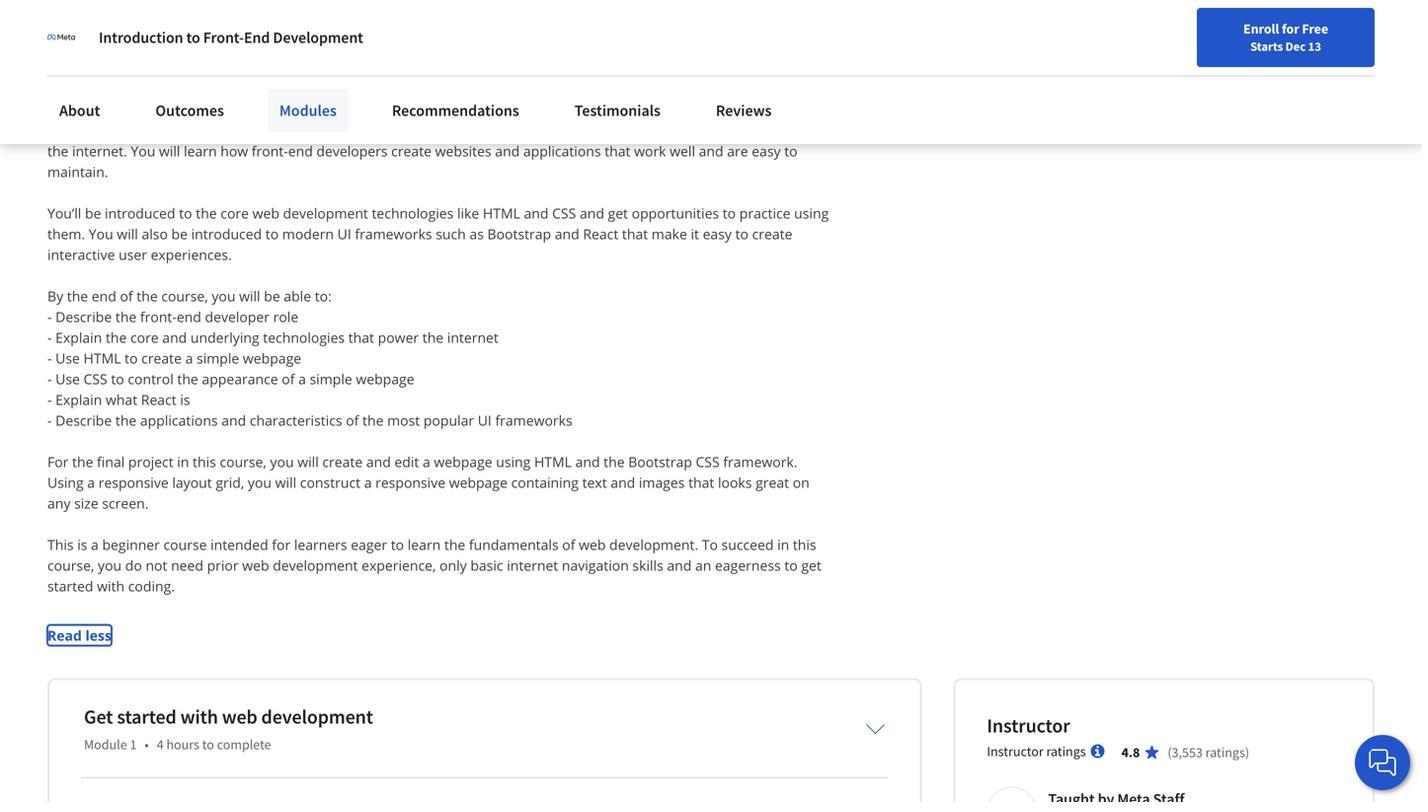 Task type: locate. For each thing, give the bounding box(es) containing it.
0 vertical spatial react
[[583, 225, 619, 244]]

1 horizontal spatial core
[[221, 204, 249, 223]]

be up experiences.
[[171, 225, 188, 244]]

recommendations link
[[380, 89, 531, 132]]

beginner
[[102, 536, 160, 555]]

course, down experiences.
[[161, 287, 208, 306]]

introduction up welcome
[[99, 28, 183, 47]]

course, up grid,
[[220, 453, 267, 472]]

about link
[[47, 89, 112, 132]]

are
[[121, 4, 159, 39], [727, 142, 748, 161]]

control
[[128, 370, 174, 389]]

with inside this course is a good place to start if you want to become a web developer. you will learn about the day-to-day responsibilities of a web developer and get a general understanding of the core and underlying technologies that power the internet. you will learn how front-end developers create websites and applications that work well and are easy to maintain. you'll be introduced to the core web development technologies like html and css and get opportunities to practice using them. you will also be introduced to modern ui frameworks such as bootstrap and react that make it easy to create interactive user experiences. by the end of the course, you will be able to: - describe the front-end developer role - explain the core and underlying technologies that power the internet - use html to create a simple webpage - use css to control the appearance of a simple webpage - explain what react is - describe the applications and characteristics of the most popular ui frameworks for the final project in this course, you will create and edit a webpage using html and the bootstrap css framework. using a responsive layout grid, you will construct a responsive webpage containing text and images that looks great on any size screen. this is a beginner course intended for learners eager to learn the fundamentals of web development. to succeed in this course, you do not need prior web development experience, only basic internet navigation skills and an eagerness to get started with coding.
[[97, 578, 125, 596]]

1 horizontal spatial simple
[[310, 370, 352, 389]]

containing
[[511, 474, 579, 493]]

css
[[552, 204, 576, 223], [83, 370, 107, 389], [696, 453, 720, 472]]

2 horizontal spatial learn
[[587, 100, 620, 119]]

course, left do
[[47, 557, 94, 576]]

2 vertical spatial development
[[261, 705, 373, 730]]

this down welcome
[[47, 100, 74, 119]]

0 horizontal spatial 4
[[157, 737, 164, 754]]

0 vertical spatial get
[[303, 121, 323, 140]]

4
[[164, 4, 179, 39], [157, 737, 164, 754]]

this up development,
[[320, 4, 364, 39]]

1 vertical spatial explain
[[55, 391, 102, 410]]

0 horizontal spatial you
[[89, 225, 113, 244]]

1 vertical spatial learn
[[184, 142, 217, 161]]

show notifications image
[[1193, 25, 1216, 48]]

in
[[292, 4, 314, 39], [489, 64, 501, 83], [177, 453, 189, 472], [777, 536, 789, 555]]

developer left role
[[205, 308, 270, 327]]

this up layout
[[193, 453, 216, 472]]

1 - from the top
[[47, 308, 52, 327]]

you up interactive
[[89, 225, 113, 244]]

and up control on the left of the page
[[162, 329, 187, 347]]

as
[[470, 225, 484, 244]]

end down interactive
[[92, 287, 116, 306]]

internet.
[[72, 142, 127, 161]]

2 vertical spatial course,
[[47, 557, 94, 576]]

ratings right 3,553
[[1206, 744, 1245, 762]]

1 vertical spatial use
[[55, 370, 80, 389]]

what
[[106, 391, 137, 410]]

not
[[146, 557, 167, 576]]

1 vertical spatial html
[[83, 349, 121, 368]]

started up •
[[117, 705, 177, 730]]

layout
[[172, 474, 212, 493]]

will up user
[[117, 225, 138, 244]]

menu item
[[1045, 20, 1172, 84]]

css right like
[[552, 204, 576, 223]]

succeed
[[722, 536, 774, 555]]

3 - from the top
[[47, 349, 52, 368]]

front- up control on the left of the page
[[140, 308, 177, 327]]

instructor
[[987, 714, 1070, 739], [987, 743, 1044, 761]]

prior
[[207, 557, 239, 576]]

to down introduction to front-end development
[[211, 64, 224, 83]]

describe down by
[[55, 308, 112, 327]]

use left control on the left of the page
[[55, 370, 80, 389]]

use down by
[[55, 349, 80, 368]]

0 horizontal spatial technologies
[[263, 329, 345, 347]]

modules
[[279, 101, 337, 120]]

ui right modern
[[337, 225, 351, 244]]

well
[[670, 142, 695, 161]]

introduced
[[105, 204, 175, 223], [191, 225, 262, 244]]

( 3,553 ratings )
[[1168, 744, 1249, 762]]

1 responsive from the left
[[99, 474, 169, 493]]

chat with us image
[[1367, 748, 1399, 779]]

started up read
[[47, 578, 93, 596]]

0 horizontal spatial easy
[[703, 225, 732, 244]]

1 horizontal spatial power
[[777, 121, 818, 140]]

for
[[1282, 20, 1299, 38], [272, 536, 291, 555]]

1 horizontal spatial learn
[[408, 536, 441, 555]]

4 - from the top
[[47, 370, 52, 389]]

you down characteristics
[[270, 453, 294, 472]]

0 vertical spatial are
[[121, 4, 159, 39]]

frameworks left "such"
[[355, 225, 432, 244]]

front- up the place
[[203, 28, 244, 47]]

ratings
[[1046, 743, 1086, 761], [1206, 744, 1245, 762]]

0 vertical spatial with
[[97, 578, 125, 596]]

development
[[283, 204, 368, 223], [273, 557, 358, 576], [261, 705, 373, 730]]

1 horizontal spatial frameworks
[[495, 412, 573, 430]]

1 describe from the top
[[55, 308, 112, 327]]

1 vertical spatial core
[[221, 204, 249, 223]]

and right well
[[699, 142, 724, 161]]

2 responsive from the left
[[375, 474, 446, 493]]

2 describe from the top
[[55, 412, 112, 430]]

images
[[639, 474, 685, 493]]

0 vertical spatial be
[[85, 204, 101, 223]]

0 vertical spatial technologies
[[662, 121, 744, 140]]

1 horizontal spatial you
[[131, 142, 155, 161]]

0 horizontal spatial this
[[193, 453, 216, 472]]

0 horizontal spatial core
[[130, 329, 159, 347]]

complete
[[217, 737, 271, 754]]

0 vertical spatial describe
[[55, 308, 112, 327]]

testimonials link
[[563, 89, 673, 132]]

0 vertical spatial you
[[534, 100, 558, 119]]

simple up appearance at the left top of page
[[197, 349, 239, 368]]

this
[[47, 100, 74, 119], [47, 536, 74, 555]]

html up as
[[483, 204, 520, 223]]

started inside the get started with web development module 1 • 4 hours to complete
[[117, 705, 177, 730]]

0 horizontal spatial get
[[303, 121, 323, 140]]

of up navigation
[[562, 536, 575, 555]]

course up welcome to introduction to front-end development, the first course in the meta front-end developer program.
[[369, 4, 447, 39]]

1 vertical spatial started
[[117, 705, 177, 730]]

will
[[562, 100, 583, 119], [159, 142, 180, 161], [117, 225, 138, 244], [239, 287, 260, 306], [298, 453, 319, 472], [275, 474, 296, 493]]

1 horizontal spatial css
[[552, 204, 576, 223]]

with left coding.
[[97, 578, 125, 596]]

1 vertical spatial this
[[193, 453, 216, 472]]

simple up characteristics
[[310, 370, 352, 389]]

technologies down day-
[[662, 121, 744, 140]]

easy right it
[[703, 225, 732, 244]]

1 horizontal spatial using
[[794, 204, 829, 223]]

html up containing
[[534, 453, 572, 472]]

course
[[369, 4, 447, 39], [442, 64, 486, 83], [77, 100, 121, 119], [163, 536, 207, 555]]

1 horizontal spatial front-
[[252, 142, 288, 161]]

front-
[[203, 28, 244, 47], [228, 64, 267, 83], [566, 64, 605, 83]]

core
[[530, 121, 558, 140], [221, 204, 249, 223], [130, 329, 159, 347]]

it
[[691, 225, 699, 244]]

like
[[457, 204, 479, 223]]

responsive up "screen."
[[99, 474, 169, 493]]

1 use from the top
[[55, 349, 80, 368]]

2 horizontal spatial css
[[696, 453, 720, 472]]

4 left modules
[[164, 4, 179, 39]]

ui
[[337, 225, 351, 244], [478, 412, 492, 430]]

to left practice
[[723, 204, 736, 223]]

internet down fundamentals
[[507, 557, 558, 576]]

to
[[186, 28, 200, 47], [111, 64, 124, 83], [211, 64, 224, 83], [223, 100, 236, 119], [348, 100, 361, 119], [784, 142, 798, 161], [179, 204, 192, 223], [723, 204, 736, 223], [265, 225, 279, 244], [735, 225, 749, 244], [125, 349, 138, 368], [111, 370, 124, 389], [391, 536, 404, 555], [785, 557, 798, 576], [202, 737, 214, 754]]

place
[[186, 100, 220, 119]]

1 horizontal spatial 4
[[164, 4, 179, 39]]

in right succeed
[[777, 536, 789, 555]]

0 horizontal spatial ui
[[337, 225, 351, 244]]

to up practice
[[784, 142, 798, 161]]

you right internet.
[[131, 142, 155, 161]]

characteristics
[[250, 412, 342, 430]]

2 vertical spatial you
[[89, 225, 113, 244]]

program.
[[703, 64, 763, 83]]

less
[[85, 627, 112, 646]]

6 - from the top
[[47, 412, 52, 430]]

development up modern
[[283, 204, 368, 223]]

end up 'if'
[[267, 64, 291, 83]]

2 horizontal spatial technologies
[[662, 121, 744, 140]]

2 vertical spatial learn
[[408, 536, 441, 555]]

html up the what
[[83, 349, 121, 368]]

of down user
[[120, 287, 133, 306]]

end
[[244, 28, 270, 47], [267, 64, 291, 83], [605, 64, 630, 83]]

about
[[623, 100, 661, 119]]

introduction up "good"
[[127, 64, 207, 83]]

1 explain from the top
[[55, 329, 102, 347]]

0 horizontal spatial learn
[[184, 142, 217, 161]]

and down appearance at the left top of page
[[221, 412, 246, 430]]

to:
[[315, 287, 332, 306]]

is right the what
[[180, 391, 190, 410]]

1 instructor from the top
[[987, 714, 1070, 739]]

0 horizontal spatial internet
[[447, 329, 499, 347]]

react left make
[[583, 225, 619, 244]]

0 vertical spatial ui
[[337, 225, 351, 244]]

0 vertical spatial applications
[[523, 142, 601, 161]]

get left "opportunities"
[[608, 204, 628, 223]]

using up containing
[[496, 453, 531, 472]]

general
[[338, 121, 387, 140]]

enroll
[[1243, 20, 1279, 38]]

applications
[[523, 142, 601, 161], [140, 412, 218, 430]]

1 horizontal spatial html
[[483, 204, 520, 223]]

appearance
[[202, 370, 278, 389]]

1 vertical spatial be
[[171, 225, 188, 244]]

applications up 'project' on the bottom of the page
[[140, 412, 218, 430]]

2 horizontal spatial get
[[801, 557, 822, 576]]

on
[[793, 474, 810, 493]]

2 this from the top
[[47, 536, 74, 555]]

1 vertical spatial 4
[[157, 737, 164, 754]]

front-
[[252, 142, 288, 161], [140, 308, 177, 327]]

developer up how
[[207, 121, 271, 140]]

0 horizontal spatial are
[[121, 4, 159, 39]]

and
[[275, 121, 299, 140], [562, 121, 586, 140], [495, 142, 520, 161], [699, 142, 724, 161], [524, 204, 549, 223], [580, 204, 604, 223], [555, 225, 579, 244], [162, 329, 187, 347], [221, 412, 246, 430], [366, 453, 391, 472], [575, 453, 600, 472], [611, 474, 635, 493], [667, 557, 692, 576]]

0 vertical spatial html
[[483, 204, 520, 223]]

ratings left 4.8
[[1046, 743, 1086, 761]]

2 - from the top
[[47, 329, 52, 347]]

web inside the get started with web development module 1 • 4 hours to complete
[[222, 705, 257, 730]]

course right the first
[[442, 64, 486, 83]]

1 horizontal spatial easy
[[752, 142, 781, 161]]

1 vertical spatial easy
[[703, 225, 732, 244]]

1 vertical spatial technologies
[[372, 204, 454, 223]]

css up looks
[[696, 453, 720, 472]]

them.
[[47, 225, 85, 244]]

development up complete
[[261, 705, 373, 730]]

web
[[431, 100, 458, 119], [176, 121, 203, 140], [252, 204, 279, 223], [579, 536, 606, 555], [242, 557, 269, 576], [222, 705, 257, 730]]

such
[[436, 225, 466, 244]]

easy down 'day'
[[752, 142, 781, 161]]

0 horizontal spatial introduced
[[105, 204, 175, 223]]

bootstrap
[[487, 225, 551, 244], [628, 453, 692, 472]]

bootstrap right as
[[487, 225, 551, 244]]

you left do
[[98, 557, 122, 576]]

2 vertical spatial html
[[534, 453, 572, 472]]

end
[[288, 142, 313, 161], [92, 287, 116, 306], [177, 308, 201, 327]]

0 vertical spatial started
[[47, 578, 93, 596]]

0 horizontal spatial started
[[47, 578, 93, 596]]

are down reviews link
[[727, 142, 748, 161]]

using right practice
[[794, 204, 829, 223]]

1 horizontal spatial are
[[727, 142, 748, 161]]

looks
[[718, 474, 752, 493]]

2 vertical spatial core
[[130, 329, 159, 347]]

this down any
[[47, 536, 74, 555]]

you right 'if'
[[285, 100, 309, 119]]

0 horizontal spatial css
[[83, 370, 107, 389]]

1 horizontal spatial this
[[320, 4, 364, 39]]

you down meta
[[534, 100, 558, 119]]

ui right popular
[[478, 412, 492, 430]]

great
[[756, 474, 789, 493]]

introduced up experiences.
[[191, 225, 262, 244]]

2 explain from the top
[[55, 391, 102, 410]]

read
[[47, 627, 82, 646]]

applications down testimonials
[[523, 142, 601, 161]]

starts
[[1250, 39, 1283, 54]]

None search field
[[282, 12, 607, 52]]

2 instructor from the top
[[987, 743, 1044, 761]]

0 vertical spatial introduced
[[105, 204, 175, 223]]

this course is a good place to start if you want to become a web developer. you will learn about the day-to-day responsibilities of a web developer and get a general understanding of the core and underlying technologies that power the internet. you will learn how front-end developers create websites and applications that work well and are easy to maintain. you'll be introduced to the core web development technologies like html and css and get opportunities to practice using them. you will also be introduced to modern ui frameworks such as bootstrap and react that make it easy to create interactive user experiences. by the end of the course, you will be able to: - describe the front-end developer role - explain the core and underlying technologies that power the internet - use html to create a simple webpage - use css to control the appearance of a simple webpage - explain what react is - describe the applications and characteristics of the most popular ui frameworks for the final project in this course, you will create and edit a webpage using html and the bootstrap css framework. using a responsive layout grid, you will construct a responsive webpage containing text and images that looks great on any size screen. this is a beginner course intended for learners eager to learn the fundamentals of web development. to succeed in this course, you do not need prior web development experience, only basic internet navigation skills and an eagerness to get started with coding.
[[47, 100, 832, 596]]

webpage up appearance at the left top of page
[[243, 349, 301, 368]]

are right there
[[121, 4, 159, 39]]

0 horizontal spatial applications
[[140, 412, 218, 430]]

outcomes link
[[144, 89, 236, 132]]

1 horizontal spatial end
[[177, 308, 201, 327]]

describe down the what
[[55, 412, 112, 430]]

5 - from the top
[[47, 391, 52, 410]]

you
[[534, 100, 558, 119], [131, 142, 155, 161], [89, 225, 113, 244]]

0 horizontal spatial frameworks
[[355, 225, 432, 244]]

and up text
[[575, 453, 600, 472]]

end down experiences.
[[177, 308, 201, 327]]

websites
[[435, 142, 492, 161]]

webpage
[[243, 349, 301, 368], [356, 370, 414, 389], [434, 453, 492, 472], [449, 474, 508, 493]]

maintain.
[[47, 163, 108, 181]]

responsibilities
[[47, 121, 145, 140]]

1 vertical spatial frameworks
[[495, 412, 573, 430]]

0 horizontal spatial end
[[92, 287, 116, 306]]

read less
[[47, 627, 112, 646]]

get started with web development module 1 • 4 hours to complete
[[84, 705, 373, 754]]

to right hours at the bottom of page
[[202, 737, 214, 754]]

explain down by
[[55, 329, 102, 347]]

user
[[119, 246, 147, 264]]

1 horizontal spatial bootstrap
[[628, 453, 692, 472]]

0 horizontal spatial using
[[496, 453, 531, 472]]

0 horizontal spatial with
[[97, 578, 125, 596]]

0 vertical spatial instructor
[[987, 714, 1070, 739]]

0 vertical spatial development
[[283, 204, 368, 223]]

for up dec
[[1282, 20, 1299, 38]]

1 horizontal spatial with
[[180, 705, 218, 730]]

welcome
[[47, 64, 107, 83]]

webpage left containing
[[449, 474, 508, 493]]

1 horizontal spatial get
[[608, 204, 628, 223]]



Task type: describe. For each thing, give the bounding box(es) containing it.
•
[[145, 737, 149, 754]]

of up characteristics
[[282, 370, 295, 389]]

will left construct
[[275, 474, 296, 493]]

role
[[273, 308, 298, 327]]

development
[[273, 28, 363, 47]]

of left most
[[346, 412, 359, 430]]

1 vertical spatial bootstrap
[[628, 453, 692, 472]]

hours
[[166, 737, 199, 754]]

reviews link
[[704, 89, 784, 132]]

0 horizontal spatial simple
[[197, 349, 239, 368]]

module
[[84, 737, 127, 754]]

will up construct
[[298, 453, 319, 472]]

with inside the get started with web development module 1 • 4 hours to complete
[[180, 705, 218, 730]]

13
[[1308, 39, 1321, 54]]

0 horizontal spatial ratings
[[1046, 743, 1086, 761]]

3,553
[[1172, 744, 1203, 762]]

free
[[1302, 20, 1328, 38]]

for
[[47, 453, 69, 472]]

most
[[387, 412, 420, 430]]

2 horizontal spatial course,
[[220, 453, 267, 472]]

introduction to front-end development
[[99, 28, 363, 47]]

to up experience,
[[391, 536, 404, 555]]

started inside this course is a good place to start if you want to become a web developer. you will learn about the day-to-day responsibilities of a web developer and get a general understanding of the core and underlying technologies that power the internet. you will learn how front-end developers create websites and applications that work well and are easy to maintain. you'll be introduced to the core web development technologies like html and css and get opportunities to practice using them. you will also be introduced to modern ui frameworks such as bootstrap and react that make it easy to create interactive user experiences. by the end of the course, you will be able to: - describe the front-end developer role - explain the core and underlying technologies that power the internet - use html to create a simple webpage - use css to control the appearance of a simple webpage - explain what react is - describe the applications and characteristics of the most popular ui frameworks for the final project in this course, you will create and edit a webpage using html and the bootstrap css framework. using a responsive layout grid, you will construct a responsive webpage containing text and images that looks great on any size screen. this is a beginner course intended for learners eager to learn the fundamentals of web development. to succeed in this course, you do not need prior web development experience, only basic internet navigation skills and an eagerness to get started with coding.
[[47, 578, 93, 596]]

coursera image
[[24, 16, 149, 48]]

to down practice
[[735, 225, 749, 244]]

2 use from the top
[[55, 370, 80, 389]]

1 vertical spatial get
[[608, 204, 628, 223]]

edit
[[394, 453, 419, 472]]

1 vertical spatial development
[[273, 557, 358, 576]]

create up construct
[[322, 453, 363, 472]]

construct
[[300, 474, 361, 493]]

using
[[47, 474, 84, 493]]

intended
[[210, 536, 268, 555]]

2 vertical spatial css
[[696, 453, 720, 472]]

to up the what
[[111, 370, 124, 389]]

will down "good"
[[159, 142, 180, 161]]

1 vertical spatial introduced
[[191, 225, 262, 244]]

experience,
[[362, 557, 436, 576]]

0 vertical spatial introduction
[[99, 28, 183, 47]]

day-
[[690, 100, 717, 119]]

create up control on the left of the page
[[141, 349, 182, 368]]

and down testimonials
[[562, 121, 586, 140]]

you'll
[[47, 204, 81, 223]]

framework.
[[723, 453, 798, 472]]

0 vertical spatial css
[[552, 204, 576, 223]]

and right text
[[611, 474, 635, 493]]

for inside enroll for free starts dec 13
[[1282, 20, 1299, 38]]

screen.
[[102, 495, 149, 513]]

0 vertical spatial course,
[[161, 287, 208, 306]]

practice
[[740, 204, 791, 223]]

and left an
[[667, 557, 692, 576]]

any
[[47, 495, 71, 513]]

developer.
[[462, 100, 530, 119]]

developers
[[316, 142, 388, 161]]

in up layout
[[177, 453, 189, 472]]

0 horizontal spatial react
[[141, 391, 176, 410]]

1 horizontal spatial ui
[[478, 412, 492, 430]]

1 vertical spatial introduction
[[127, 64, 207, 83]]

0 vertical spatial 4
[[164, 4, 179, 39]]

end left development
[[244, 28, 270, 47]]

understanding
[[390, 121, 485, 140]]

1 vertical spatial internet
[[507, 557, 558, 576]]

good
[[149, 100, 182, 119]]

if
[[273, 100, 281, 119]]

1 vertical spatial simple
[[310, 370, 352, 389]]

modules
[[184, 4, 286, 39]]

make
[[652, 225, 687, 244]]

grid,
[[216, 474, 244, 493]]

create down understanding
[[391, 142, 432, 161]]

0 vertical spatial easy
[[752, 142, 781, 161]]

2 vertical spatial is
[[77, 536, 87, 555]]

need
[[171, 557, 203, 576]]

you right grid,
[[248, 474, 272, 493]]

1 horizontal spatial be
[[171, 225, 188, 244]]

eager
[[351, 536, 387, 555]]

1 vertical spatial applications
[[140, 412, 218, 430]]

0 horizontal spatial bootstrap
[[487, 225, 551, 244]]

interactive
[[47, 246, 115, 264]]

will left able
[[239, 287, 260, 306]]

4.8
[[1122, 744, 1140, 762]]

1 vertical spatial power
[[378, 329, 419, 347]]

navigation
[[562, 557, 629, 576]]

coding.
[[128, 578, 175, 596]]

front- up start
[[228, 64, 267, 83]]

enroll for free starts dec 13
[[1243, 20, 1328, 54]]

are inside this course is a good place to start if you want to become a web developer. you will learn about the day-to-day responsibilities of a web developer and get a general understanding of the core and underlying technologies that power the internet. you will learn how front-end developers create websites and applications that work well and are easy to maintain. you'll be introduced to the core web development technologies like html and css and get opportunities to practice using them. you will also be introduced to modern ui frameworks such as bootstrap and react that make it easy to create interactive user experiences. by the end of the course, you will be able to: - describe the front-end developer role - explain the core and underlying technologies that power the internet - use html to create a simple webpage - use css to control the appearance of a simple webpage - explain what react is - describe the applications and characteristics of the most popular ui frameworks for the final project in this course, you will create and edit a webpage using html and the bootstrap css framework. using a responsive layout grid, you will construct a responsive webpage containing text and images that looks great on any size screen. this is a beginner course intended for learners eager to learn the fundamentals of web development. to succeed in this course, you do not need prior web development experience, only basic internet navigation skills and an eagerness to get started with coding.
[[727, 142, 748, 161]]

in up development,
[[292, 4, 314, 39]]

and down 'if'
[[275, 121, 299, 140]]

first
[[414, 64, 439, 83]]

to right eagerness
[[785, 557, 798, 576]]

will down meta
[[562, 100, 583, 119]]

how
[[220, 142, 248, 161]]

0 vertical spatial front-
[[252, 142, 288, 161]]

2 horizontal spatial you
[[534, 100, 558, 119]]

webpage up most
[[356, 370, 414, 389]]

outcomes
[[155, 101, 224, 120]]

1 horizontal spatial applications
[[523, 142, 601, 161]]

also
[[142, 225, 168, 244]]

0 vertical spatial end
[[288, 142, 313, 161]]

project
[[128, 453, 173, 472]]

eagerness
[[715, 557, 781, 576]]

of down developer.
[[488, 121, 501, 140]]

there are 4 modules in this course
[[47, 4, 447, 39]]

learners
[[294, 536, 347, 555]]

1 vertical spatial you
[[131, 142, 155, 161]]

recommendations
[[392, 101, 519, 120]]

to left start
[[223, 100, 236, 119]]

course up 'responsibilities'
[[77, 100, 121, 119]]

to up control on the left of the page
[[125, 349, 138, 368]]

2 horizontal spatial html
[[534, 453, 572, 472]]

1 vertical spatial end
[[92, 287, 116, 306]]

0 horizontal spatial course,
[[47, 557, 94, 576]]

1 vertical spatial is
[[180, 391, 190, 410]]

0 vertical spatial frameworks
[[355, 225, 432, 244]]

do
[[125, 557, 142, 576]]

to inside the get started with web development module 1 • 4 hours to complete
[[202, 737, 214, 754]]

1 this from the top
[[47, 100, 74, 119]]

dec
[[1286, 39, 1306, 54]]

day
[[735, 100, 758, 119]]

1 horizontal spatial react
[[583, 225, 619, 244]]

meta image
[[47, 24, 75, 51]]

and down developer.
[[495, 142, 520, 161]]

developer
[[633, 64, 700, 83]]

fundamentals
[[469, 536, 559, 555]]

only
[[440, 557, 467, 576]]

to up experiences.
[[179, 204, 192, 223]]

1 horizontal spatial ratings
[[1206, 744, 1245, 762]]

webpage down popular
[[434, 453, 492, 472]]

0 horizontal spatial underlying
[[191, 329, 259, 347]]

basic
[[470, 557, 503, 576]]

size
[[74, 495, 98, 513]]

instructor for instructor
[[987, 714, 1070, 739]]

4 inside the get started with web development module 1 • 4 hours to complete
[[157, 737, 164, 754]]

0 vertical spatial developer
[[207, 121, 271, 140]]

there
[[47, 4, 116, 39]]

0 vertical spatial underlying
[[590, 121, 659, 140]]

2 vertical spatial be
[[264, 287, 280, 306]]

skills
[[633, 557, 663, 576]]

read less button
[[47, 626, 112, 647]]

development inside the get started with web development module 1 • 4 hours to complete
[[261, 705, 373, 730]]

reviews
[[716, 101, 772, 120]]

want
[[312, 100, 344, 119]]

in up developer.
[[489, 64, 501, 83]]

1 vertical spatial css
[[83, 370, 107, 389]]

0 vertical spatial power
[[777, 121, 818, 140]]

0 horizontal spatial front-
[[140, 308, 177, 327]]

1
[[130, 737, 137, 754]]

for inside this course is a good place to start if you want to become a web developer. you will learn about the day-to-day responsibilities of a web developer and get a general understanding of the core and underlying technologies that power the internet. you will learn how front-end developers create websites and applications that work well and are easy to maintain. you'll be introduced to the core web development technologies like html and css and get opportunities to practice using them. you will also be introduced to modern ui frameworks such as bootstrap and react that make it easy to create interactive user experiences. by the end of the course, you will be able to: - describe the front-end developer role - explain the core and underlying technologies that power the internet - use html to create a simple webpage - use css to control the appearance of a simple webpage - explain what react is - describe the applications and characteristics of the most popular ui frameworks for the final project in this course, you will create and edit a webpage using html and the bootstrap css framework. using a responsive layout grid, you will construct a responsive webpage containing text and images that looks great on any size screen. this is a beginner course intended for learners eager to learn the fundamentals of web development. to succeed in this course, you do not need prior web development experience, only basic internet navigation skills and an eagerness to get started with coding.
[[272, 536, 291, 555]]

able
[[284, 287, 311, 306]]

you down experiences.
[[212, 287, 236, 306]]

and right as
[[555, 225, 579, 244]]

2 horizontal spatial core
[[530, 121, 558, 140]]

to left modern
[[265, 225, 279, 244]]

to up the place
[[186, 28, 200, 47]]

)
[[1245, 744, 1249, 762]]

final
[[97, 453, 125, 472]]

to
[[702, 536, 718, 555]]

create down practice
[[752, 225, 793, 244]]

instructor for instructor ratings
[[987, 743, 1044, 761]]

popular
[[424, 412, 474, 430]]

0 vertical spatial internet
[[447, 329, 499, 347]]

end up the testimonials link
[[605, 64, 630, 83]]

work
[[634, 142, 666, 161]]

modern
[[282, 225, 334, 244]]

0 vertical spatial this
[[320, 4, 364, 39]]

2 vertical spatial technologies
[[263, 329, 345, 347]]

to up general
[[348, 100, 361, 119]]

1 vertical spatial developer
[[205, 308, 270, 327]]

and left "opportunities"
[[580, 204, 604, 223]]

to right welcome
[[111, 64, 124, 83]]

by
[[47, 287, 63, 306]]

development,
[[295, 64, 385, 83]]

0 horizontal spatial be
[[85, 204, 101, 223]]

testimonials
[[575, 101, 661, 120]]

2 horizontal spatial this
[[793, 536, 816, 555]]

and left edit in the bottom of the page
[[366, 453, 391, 472]]

0 vertical spatial using
[[794, 204, 829, 223]]

text
[[582, 474, 607, 493]]

an
[[695, 557, 711, 576]]

of down "good"
[[148, 121, 161, 140]]

0 horizontal spatial html
[[83, 349, 121, 368]]

course up need
[[163, 536, 207, 555]]

2 vertical spatial get
[[801, 557, 822, 576]]

experiences.
[[151, 246, 232, 264]]

and right like
[[524, 204, 549, 223]]

1 horizontal spatial technologies
[[372, 204, 454, 223]]

2 vertical spatial end
[[177, 308, 201, 327]]

meta
[[530, 64, 563, 83]]

front- right meta
[[566, 64, 605, 83]]

0 vertical spatial is
[[124, 100, 134, 119]]



Task type: vqa. For each thing, say whether or not it's contained in the screenshot.
the final
yes



